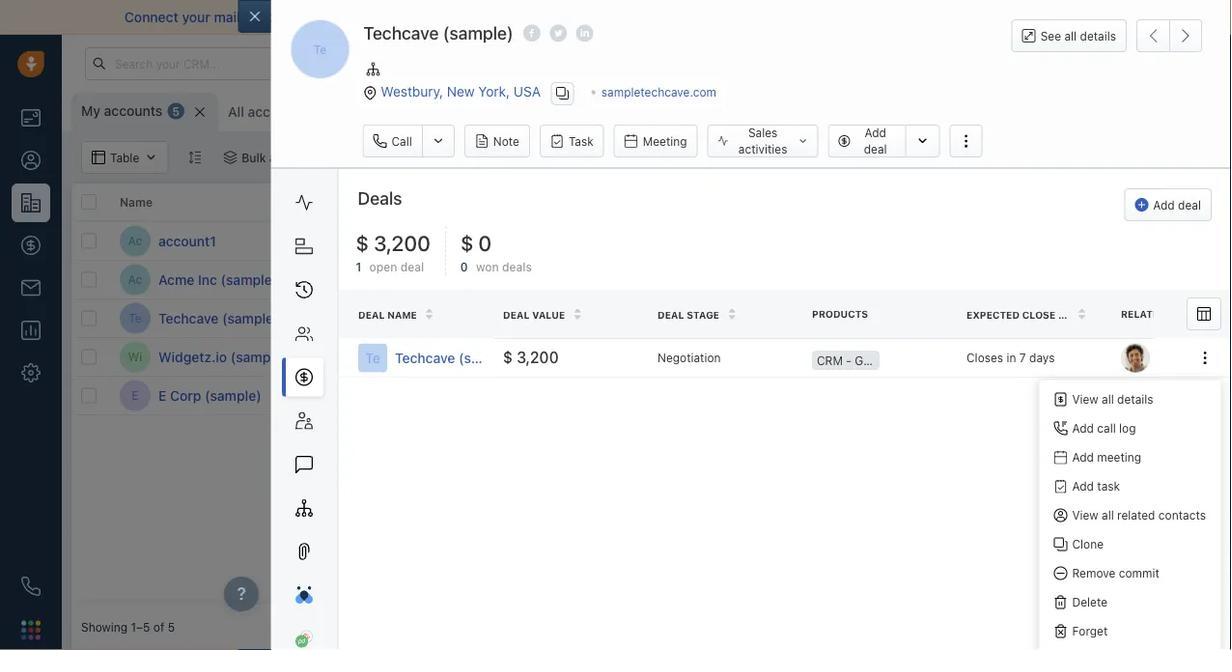 Task type: describe. For each thing, give the bounding box(es) containing it.
+ click to add for 3,200
[[1095, 311, 1171, 325]]

sync
[[540, 9, 570, 25]]

te inside button
[[314, 42, 327, 56]]

westbury, new york, usa
[[381, 84, 541, 99]]

$ 5,600
[[661, 347, 716, 366]]

container_wx8msf4aqz5i3rn1 image inside bulk actions button
[[223, 151, 237, 164]]

2
[[1074, 350, 1081, 364]]

email
[[590, 9, 624, 25]]

from
[[1055, 9, 1085, 25]]

and
[[423, 9, 447, 25]]

remove commit
[[1072, 566, 1160, 580]]

john smith for $ 3,200
[[829, 311, 890, 325]]

(sample) right inc
[[221, 271, 277, 287]]

deals
[[502, 260, 532, 274]]

connect your mailbox link
[[125, 9, 267, 25]]

don't
[[934, 9, 968, 25]]

j image for press space to select this row. row containing $ 5,600
[[372, 341, 403, 372]]

1–5
[[131, 620, 150, 634]]

york,
[[478, 84, 510, 99]]

techcave for the left techcave (sample) link
[[158, 310, 219, 326]]

account1
[[158, 233, 216, 249]]

0 horizontal spatial 0
[[461, 260, 468, 274]]

log
[[1119, 421, 1136, 435]]

john for 5,600
[[829, 350, 855, 364]]

applied
[[395, 151, 436, 164]]

e for e
[[132, 389, 139, 402]]

3
[[502, 105, 510, 119]]

2 horizontal spatial accounts
[[405, 104, 463, 120]]

1 vertical spatial deal
[[1178, 198, 1201, 211]]

(sample) left 'facebook circled' image
[[443, 22, 514, 43]]

2 vertical spatial techcave (sample)
[[395, 350, 515, 366]]

related
[[1118, 508, 1156, 522]]

dialog containing $ 3,200
[[238, 0, 1231, 650]]

connect your mailbox to improve deliverability and enable 2-way sync of email conversations.
[[125, 9, 721, 25]]

widgetz.io
[[158, 349, 227, 365]]

deal name
[[358, 309, 417, 320]]

days for closes in 7 days
[[1029, 351, 1055, 365]]

new
[[447, 84, 475, 99]]

$ left stage
[[661, 309, 670, 327]]

see all details
[[1041, 29, 1117, 42]]

0 vertical spatial techcave
[[364, 22, 439, 43]]

1 horizontal spatial 0
[[479, 230, 492, 255]]

press space to select this row. row containing + click to add
[[361, 377, 1231, 415]]

sampleacme.com link
[[516, 273, 611, 286]]

facebook circled image
[[523, 22, 541, 43]]

deal value
[[503, 309, 565, 320]]

all for view all details
[[1102, 392, 1114, 406]]

(sample) down widgetz.io (sample) link
[[205, 387, 261, 403]]

call link
[[363, 124, 422, 157]]

to left start
[[1005, 9, 1018, 25]]

press space to select this row. row containing $ 5,600
[[361, 338, 1231, 377]]

1 - from the left
[[371, 234, 376, 248]]

0 vertical spatial techcave (sample)
[[364, 22, 514, 43]]

westbury,
[[381, 84, 443, 99]]

+ add task
[[950, 311, 1009, 325]]

1 filter applied button
[[323, 141, 448, 174]]

my for my accounts 5
[[81, 103, 100, 119]]

$ 3,200 1 open deal
[[356, 230, 431, 274]]

widgetz.io link
[[516, 350, 572, 364]]

3 + click to add from the top
[[1095, 389, 1171, 402]]

stage
[[686, 309, 719, 320]]

usa
[[514, 84, 541, 99]]

(sample) up e corp (sample)
[[231, 349, 287, 365]]

press space to select this row. row containing sampleacme.com
[[361, 261, 1231, 299]]

related for related contacts
[[371, 195, 414, 209]]

5,600
[[674, 347, 716, 366]]

press space to select this row. row containing --
[[361, 222, 1231, 261]]

Search your CRM... text field
[[85, 47, 278, 80]]

+ for press space to select this row. row containing $ 3,200
[[1095, 311, 1103, 325]]

1 inside button
[[356, 151, 362, 164]]

add meeting
[[1072, 450, 1142, 464]]

3 click from the top
[[1106, 389, 1133, 402]]

0 vertical spatial sampletechcave.com link
[[602, 85, 717, 99]]

1 horizontal spatial add deal
[[1153, 198, 1201, 211]]

value
[[532, 309, 565, 320]]

$ inside the $ 3,200 1 open deal
[[356, 230, 369, 255]]

1 inside the $ 3,200 1 open deal
[[356, 260, 361, 274]]

delete
[[1072, 595, 1108, 609]]

cell up the "expected close date"
[[941, 222, 1086, 260]]

showing 1–5 of 5
[[81, 620, 175, 634]]

view all details link
[[1040, 385, 1221, 414]]

task inside press space to select this row. row
[[986, 311, 1009, 325]]

e corp (sample) link
[[158, 386, 261, 405]]

view all related contacts
[[1072, 508, 1206, 522]]

deal for deal stage
[[657, 309, 684, 320]]

improve
[[284, 9, 335, 25]]

1 vertical spatial 5
[[168, 620, 175, 634]]

add for 5,600
[[1150, 350, 1171, 364]]

details for see all details
[[1080, 29, 1117, 42]]

enable
[[451, 9, 494, 25]]

(sample) up widgetz.io (sample)
[[222, 310, 279, 326]]

0 vertical spatial sampletechcave.com
[[602, 85, 717, 99]]

s image
[[372, 303, 403, 334]]

wi
[[128, 350, 142, 364]]

cell down widgetz.io
[[506, 377, 651, 414]]

widgetz.io (sample)
[[158, 349, 287, 365]]

so you don't have to start from scratch.
[[889, 9, 1141, 25]]

meeting
[[643, 134, 687, 148]]

widgetz.io
[[516, 350, 572, 364]]

what's new image
[[1091, 58, 1105, 71]]

my accounts 5
[[81, 103, 180, 119]]

2-
[[497, 9, 511, 25]]

my territory accounts
[[326, 104, 463, 120]]

corp
[[170, 387, 201, 403]]

te button
[[290, 19, 350, 79]]

my accounts link
[[81, 101, 163, 121]]

won
[[476, 260, 499, 274]]

press space to select this row. row containing acme inc (sample)
[[71, 261, 361, 299]]

related contact
[[1121, 308, 1217, 319]]

deliverability
[[338, 9, 420, 25]]

see
[[1041, 29, 1062, 42]]

ac for acme inc (sample)
[[128, 273, 142, 286]]

1 horizontal spatial of
[[574, 9, 587, 25]]

row group containing account1
[[71, 222, 361, 415]]

all for view all related contacts
[[1102, 508, 1114, 522]]

cell up stage
[[651, 222, 796, 260]]

bulk
[[242, 151, 266, 164]]

note
[[493, 134, 520, 148]]

techcave for techcave (sample) link to the right
[[395, 350, 455, 366]]

1 vertical spatial sampletechcave.com link
[[516, 311, 631, 325]]

bulk actions
[[242, 151, 310, 164]]

all for see all details
[[1065, 29, 1077, 42]]

3,200 inside the $ 3,200 1 open deal
[[374, 230, 431, 255]]

press space to select this row. row containing account1
[[71, 222, 361, 261]]

add for 3,200
[[1150, 311, 1171, 325]]

task button
[[540, 124, 604, 157]]

bulk actions button
[[211, 141, 323, 174]]

$ left widgetz.io
[[503, 348, 512, 367]]

due
[[1038, 350, 1058, 364]]

--
[[371, 234, 382, 248]]

1 filter applied
[[356, 151, 436, 164]]

products
[[812, 308, 868, 319]]

details for view all details
[[1118, 392, 1154, 406]]

more...
[[513, 105, 553, 119]]

start
[[1022, 9, 1052, 25]]

sales
[[748, 126, 778, 139]]

widgetz.io (sample) link
[[158, 347, 287, 367]]

1 vertical spatial $ 3,200
[[503, 348, 558, 367]]

3 more... button
[[475, 99, 563, 126]]



Task type: locate. For each thing, give the bounding box(es) containing it.
0 vertical spatial john
[[829, 311, 855, 325]]

1 horizontal spatial te
[[314, 42, 327, 56]]

2 john from the top
[[829, 350, 855, 364]]

sampleacme.com
[[516, 273, 611, 286]]

grid
[[71, 184, 1231, 604]]

(sample) left widgetz.io
[[458, 350, 515, 366]]

1 vertical spatial sampletechcave.com
[[516, 311, 631, 325]]

task left close
[[986, 311, 1009, 325]]

techcave (sample) link
[[158, 309, 279, 328], [395, 348, 515, 367]]

inc
[[198, 271, 217, 287]]

0 horizontal spatial te
[[129, 311, 142, 325]]

expected
[[966, 309, 1019, 320]]

te down "improve"
[[314, 42, 327, 56]]

2 john smith from the top
[[829, 350, 890, 364]]

0 horizontal spatial days
[[1029, 351, 1055, 365]]

2 j image from the top
[[372, 380, 403, 411]]

+ right 2
[[1095, 350, 1103, 364]]

1 vertical spatial add deal
[[1153, 198, 1201, 211]]

1 row group from the left
[[71, 222, 361, 415]]

2 view from the top
[[1072, 508, 1099, 522]]

0 horizontal spatial of
[[153, 620, 164, 634]]

1 vertical spatial te
[[129, 311, 142, 325]]

1 horizontal spatial contacts
[[1159, 508, 1206, 522]]

+ click to add right the date
[[1095, 311, 1171, 325]]

techcave (sample) down name
[[395, 350, 515, 366]]

cell down 5,600
[[651, 377, 796, 414]]

1 deal from the left
[[358, 309, 384, 320]]

accounts
[[104, 103, 163, 119], [248, 104, 306, 120], [405, 104, 463, 120]]

2 horizontal spatial deal
[[1178, 198, 1201, 211]]

view for view all details
[[1072, 392, 1099, 406]]

westbury, new york, usa link
[[381, 84, 541, 99]]

te up the wi
[[129, 311, 142, 325]]

view up add call log
[[1072, 392, 1099, 406]]

e for e corp (sample)
[[158, 387, 166, 403]]

1 vertical spatial view
[[1072, 508, 1099, 522]]

0 horizontal spatial my
[[81, 103, 100, 119]]

view all details
[[1072, 392, 1154, 406]]

3,200 inside press space to select this row. row
[[674, 309, 716, 327]]

techcave (sample) link down name
[[395, 348, 515, 367]]

1 vertical spatial techcave (sample) link
[[395, 348, 515, 367]]

0 horizontal spatial techcave (sample) link
[[158, 309, 279, 328]]

+ up add call log
[[1095, 389, 1103, 402]]

1 vertical spatial add
[[1150, 350, 1171, 364]]

press space to select this row. row containing widgetz.io (sample)
[[71, 338, 361, 377]]

2 horizontal spatial 3,200
[[674, 309, 716, 327]]

cell
[[651, 222, 796, 260], [796, 222, 941, 260], [941, 222, 1086, 260], [506, 377, 651, 414], [651, 377, 796, 414], [796, 377, 941, 414]]

1 horizontal spatial related
[[1121, 308, 1166, 319]]

1
[[356, 151, 362, 164], [356, 260, 361, 274]]

5 right 1–5
[[168, 620, 175, 634]]

sampletechcave.com link down sampleacme.com link
[[516, 311, 631, 325]]

e left corp
[[158, 387, 166, 403]]

1 vertical spatial smith
[[859, 350, 890, 364]]

of right 1–5
[[153, 620, 164, 634]]

all down "from"
[[1065, 29, 1077, 42]]

accounts right all
[[248, 104, 306, 120]]

details down 'scratch.'
[[1080, 29, 1117, 42]]

te down s image
[[365, 350, 380, 366]]

meeting
[[1097, 450, 1142, 464]]

click for $ 5,600
[[1106, 350, 1133, 364]]

accounts for my
[[104, 103, 163, 119]]

due in 2 days
[[1038, 350, 1110, 364]]

see all details button
[[1012, 19, 1127, 52]]

0 up the won at the left top of page
[[479, 230, 492, 255]]

smith
[[859, 311, 890, 325], [859, 350, 890, 364]]

2 vertical spatial add
[[1150, 389, 1171, 402]]

to for press space to select this row. row containing $ 3,200
[[1136, 311, 1147, 325]]

close image
[[1202, 13, 1212, 22]]

0 left the won at the left top of page
[[461, 260, 468, 274]]

days inside press space to select this row. row
[[1085, 350, 1110, 364]]

2 add from the top
[[1150, 350, 1171, 364]]

call button
[[363, 124, 422, 157]]

to up log
[[1136, 389, 1147, 402]]

te for the left techcave (sample) link
[[129, 311, 142, 325]]

deal for deal value
[[503, 309, 529, 320]]

container_wx8msf4aqz5i3rn1 image left filter
[[335, 151, 349, 164]]

in left 7
[[1006, 351, 1016, 365]]

deal left stage
[[657, 309, 684, 320]]

0 horizontal spatial deal
[[358, 309, 384, 320]]

acme
[[158, 271, 194, 287]]

2 vertical spatial techcave
[[395, 350, 455, 366]]

1 horizontal spatial deal
[[864, 142, 887, 156]]

my for my territory accounts
[[326, 104, 345, 120]]

in left 2
[[1061, 350, 1071, 364]]

1 + click to add from the top
[[1095, 311, 1171, 325]]

details up log
[[1118, 392, 1154, 406]]

0 vertical spatial contacts
[[417, 195, 467, 209]]

click up log
[[1106, 389, 1133, 402]]

to for press space to select this row. row containing + click to add
[[1136, 389, 1147, 402]]

1 vertical spatial + click to add
[[1095, 350, 1171, 364]]

3,200 up 5,600
[[674, 309, 716, 327]]

accounts down westbury,
[[405, 104, 463, 120]]

task
[[569, 134, 594, 148]]

1 vertical spatial task
[[1097, 479, 1120, 493]]

deal inside the $ 3,200 1 open deal
[[401, 260, 424, 274]]

contacts right related
[[1159, 508, 1206, 522]]

1 vertical spatial techcave (sample)
[[158, 310, 279, 326]]

techcave up widgetz.io
[[158, 310, 219, 326]]

0 horizontal spatial in
[[1006, 351, 1016, 365]]

+ click to add
[[1095, 311, 1171, 325], [1095, 350, 1171, 364], [1095, 389, 1171, 402]]

click right the date
[[1106, 311, 1133, 325]]

te inside press space to select this row. row
[[129, 311, 142, 325]]

techcave (sample) inside press space to select this row. row
[[158, 310, 279, 326]]

click for $ 3,200
[[1106, 311, 1133, 325]]

$ 3,200 inside press space to select this row. row
[[661, 309, 716, 327]]

sales activities button
[[708, 124, 828, 157], [708, 124, 819, 157]]

close
[[1022, 309, 1055, 320]]

container_wx8msf4aqz5i3rn1 image up container_wx8msf4aqz5i3rn1 image
[[810, 311, 824, 325]]

row group
[[71, 222, 361, 415], [361, 222, 1231, 415]]

freshworks switcher image
[[21, 620, 41, 640]]

have
[[971, 9, 1002, 25]]

0 vertical spatial $ 3,200
[[661, 309, 716, 327]]

1 horizontal spatial deal
[[503, 309, 529, 320]]

sales activities
[[739, 126, 788, 156]]

0 horizontal spatial 3,200
[[374, 230, 431, 255]]

5 inside my accounts 5
[[172, 104, 180, 118]]

techcave (sample) down acme inc (sample) link
[[158, 310, 279, 326]]

l image
[[372, 264, 403, 295]]

j image
[[372, 341, 403, 372], [372, 380, 403, 411]]

ac
[[128, 234, 142, 248], [128, 273, 142, 286]]

days right 2
[[1085, 350, 1110, 364]]

2 + click to add from the top
[[1095, 350, 1171, 364]]

e down the wi
[[132, 389, 139, 402]]

3,200 down deal value
[[516, 348, 558, 367]]

in inside press space to select this row. row
[[1061, 350, 1071, 364]]

0 vertical spatial details
[[1080, 29, 1117, 42]]

related contacts
[[371, 195, 467, 209]]

container_wx8msf4aqz5i3rn1 image
[[810, 350, 824, 364]]

in
[[1061, 350, 1071, 364], [1006, 351, 1016, 365]]

deal
[[358, 309, 384, 320], [503, 309, 529, 320], [657, 309, 684, 320]]

1 click from the top
[[1106, 311, 1133, 325]]

1 left filter
[[356, 151, 362, 164]]

call
[[1097, 421, 1116, 435]]

scratch.
[[1089, 9, 1141, 25]]

0 vertical spatial john smith
[[829, 311, 890, 325]]

sampletechcave.com up meeting button at the top of page
[[602, 85, 717, 99]]

techcave (sample) link up widgetz.io (sample)
[[158, 309, 279, 328]]

to for press space to select this row. row containing $ 5,600
[[1136, 350, 1147, 364]]

all left related
[[1102, 508, 1114, 522]]

0 vertical spatial 1
[[356, 151, 362, 164]]

1 view from the top
[[1072, 392, 1099, 406]]

phone image
[[21, 577, 41, 596]]

+ for press space to select this row. row containing + click to add
[[1095, 389, 1103, 402]]

techcave inside press space to select this row. row
[[158, 310, 219, 326]]

1 ac from the top
[[128, 234, 142, 248]]

cell down container_wx8msf4aqz5i3rn1 image
[[796, 377, 941, 414]]

$ 3,200 down deal value
[[503, 348, 558, 367]]

send email image
[[1040, 56, 1054, 72]]

1 vertical spatial related
[[1121, 308, 1166, 319]]

0 horizontal spatial details
[[1080, 29, 1117, 42]]

0 vertical spatial 3,200
[[374, 230, 431, 255]]

container_wx8msf4aqz5i3rn1 image left closes
[[950, 350, 964, 364]]

view inside view all details link
[[1072, 392, 1099, 406]]

0 vertical spatial j image
[[372, 341, 403, 372]]

linkedin circled image
[[576, 22, 594, 43]]

days right 7
[[1029, 351, 1055, 365]]

acme inc (sample)
[[158, 271, 277, 287]]

o
[[587, 105, 596, 119]]

territory
[[349, 104, 401, 120]]

negotiation
[[657, 351, 721, 365]]

acme inc (sample) link
[[158, 270, 277, 289]]

deal for deal name
[[358, 309, 384, 320]]

1 vertical spatial all
[[1102, 392, 1114, 406]]

date
[[1058, 309, 1084, 320]]

view for view all related contacts
[[1072, 508, 1099, 522]]

2 row group from the left
[[361, 222, 1231, 415]]

+ click to add for 5,600
[[1095, 350, 1171, 364]]

of
[[574, 9, 587, 25], [153, 620, 164, 634]]

press space to select this row. row containing $ 3,200
[[361, 299, 1231, 338]]

accounts down search your crm... text field
[[104, 103, 163, 119]]

5 down search your crm... text field
[[172, 104, 180, 118]]

j image for press space to select this row. row containing + click to add
[[372, 380, 403, 411]]

twitter circled image
[[550, 22, 567, 43]]

press space to select this row. row containing e corp (sample)
[[71, 377, 361, 415]]

0 vertical spatial view
[[1072, 392, 1099, 406]]

all
[[228, 104, 244, 120]]

7
[[1019, 351, 1026, 365]]

sampletechcave.com link up meeting button at the top of page
[[602, 85, 717, 99]]

+ click to add up log
[[1095, 389, 1171, 402]]

3 more...
[[502, 105, 553, 119]]

$ 3,200 up $ 5,600
[[661, 309, 716, 327]]

related inside dialog
[[1121, 308, 1166, 319]]

2 vertical spatial te
[[365, 350, 380, 366]]

0 horizontal spatial deal
[[401, 260, 424, 274]]

container_wx8msf4aqz5i3rn1 image left "bulk"
[[223, 151, 237, 164]]

days for due in 2 days
[[1085, 350, 1110, 364]]

1 horizontal spatial details
[[1118, 392, 1154, 406]]

sampletechcave.com
[[602, 85, 717, 99], [516, 311, 631, 325]]

1 vertical spatial john smith
[[829, 350, 890, 364]]

0 vertical spatial related
[[371, 195, 414, 209]]

ac down name
[[128, 234, 142, 248]]

1 j image from the top
[[372, 341, 403, 372]]

0 horizontal spatial add deal button
[[828, 124, 906, 157]]

0 vertical spatial of
[[574, 9, 587, 25]]

+ right the date
[[1095, 311, 1103, 325]]

te for techcave (sample) link to the right
[[365, 350, 380, 366]]

john for 3,200
[[829, 311, 855, 325]]

1 horizontal spatial 3,200
[[516, 348, 558, 367]]

0 horizontal spatial accounts
[[104, 103, 163, 119]]

+ left the expected
[[950, 311, 958, 325]]

deals
[[358, 187, 402, 208]]

details inside see all details button
[[1080, 29, 1117, 42]]

john smith for $ 5,600
[[829, 350, 890, 364]]

$ 0 0 won deals
[[461, 230, 532, 274]]

press space to select this row. row containing techcave (sample)
[[71, 299, 361, 338]]

3 deal from the left
[[657, 309, 684, 320]]

1 john from the top
[[829, 311, 855, 325]]

0 horizontal spatial task
[[986, 311, 1009, 325]]

in for due
[[1061, 350, 1071, 364]]

$ left the '--'
[[356, 230, 369, 255]]

details inside view all details link
[[1118, 392, 1154, 406]]

grid containing $ 3,200
[[71, 184, 1231, 604]]

2 vertical spatial click
[[1106, 389, 1133, 402]]

$ down related contacts
[[461, 230, 474, 255]]

smith for $ 5,600
[[859, 350, 890, 364]]

call
[[392, 134, 412, 148]]

e corp (sample)
[[158, 387, 261, 403]]

all accounts
[[228, 104, 306, 120]]

0 vertical spatial all
[[1065, 29, 1077, 42]]

0 vertical spatial add deal
[[864, 126, 887, 156]]

sampletechcave.com down sampleacme.com link
[[516, 311, 631, 325]]

2 vertical spatial 3,200
[[516, 348, 558, 367]]

in inside dialog
[[1006, 351, 1016, 365]]

techcave down name
[[395, 350, 455, 366]]

1 horizontal spatial in
[[1061, 350, 1071, 364]]

1 horizontal spatial add deal button
[[1124, 188, 1212, 221]]

dialog
[[238, 0, 1231, 650]]

you
[[908, 9, 931, 25]]

0 vertical spatial te
[[314, 42, 327, 56]]

2 smith from the top
[[859, 350, 890, 364]]

all up call
[[1102, 392, 1114, 406]]

add call log
[[1072, 421, 1136, 435]]

1 vertical spatial ac
[[128, 273, 142, 286]]

add
[[1150, 311, 1171, 325], [1150, 350, 1171, 364], [1150, 389, 1171, 402]]

1 add from the top
[[1150, 311, 1171, 325]]

1 horizontal spatial e
[[158, 387, 166, 403]]

2 vertical spatial all
[[1102, 508, 1114, 522]]

1 smith from the top
[[859, 311, 890, 325]]

remove
[[1072, 566, 1116, 580]]

1 vertical spatial j image
[[372, 380, 403, 411]]

0 horizontal spatial add deal
[[864, 126, 887, 156]]

1 vertical spatial 1
[[356, 260, 361, 274]]

1 horizontal spatial my
[[326, 104, 345, 120]]

contacts down applied
[[417, 195, 467, 209]]

add deal
[[864, 126, 887, 156], [1153, 198, 1201, 211]]

phone element
[[12, 567, 50, 606]]

container_wx8msf4aqz5i3rn1 image
[[223, 151, 237, 164], [335, 151, 349, 164], [810, 311, 824, 325], [950, 350, 964, 364]]

2 horizontal spatial te
[[365, 350, 380, 366]]

name
[[120, 195, 153, 209]]

2 click from the top
[[1106, 350, 1133, 364]]

3 add from the top
[[1150, 389, 1171, 402]]

connect
[[125, 9, 179, 25]]

to right mailbox
[[267, 9, 280, 25]]

accounts for all
[[248, 104, 306, 120]]

2 vertical spatial deal
[[401, 260, 424, 274]]

(sample)
[[443, 22, 514, 43], [221, 271, 277, 287], [222, 310, 279, 326], [231, 349, 287, 365], [458, 350, 515, 366], [205, 387, 261, 403]]

so
[[889, 9, 904, 25]]

add task
[[1072, 479, 1120, 493]]

+ click to add up view all details link
[[1095, 350, 1171, 364]]

1 vertical spatial click
[[1106, 350, 1133, 364]]

1 vertical spatial of
[[153, 620, 164, 634]]

to up view all details link
[[1136, 350, 1147, 364]]

of right sync
[[574, 9, 587, 25]]

⌘ o
[[573, 105, 596, 119]]

cell up products
[[796, 222, 941, 260]]

related
[[371, 195, 414, 209], [1121, 308, 1166, 319]]

all inside button
[[1065, 29, 1077, 42]]

all accounts button
[[218, 93, 316, 131], [228, 104, 306, 120]]

0 vertical spatial deal
[[864, 142, 887, 156]]

related for related contact
[[1121, 308, 1166, 319]]

0 horizontal spatial contacts
[[417, 195, 467, 209]]

0 vertical spatial 5
[[172, 104, 180, 118]]

$ left 5,600
[[661, 347, 670, 366]]

deal left name
[[358, 309, 384, 320]]

2 ac from the top
[[128, 273, 142, 286]]

1 vertical spatial john
[[829, 350, 855, 364]]

container_wx8msf4aqz5i3rn1 image inside 1 filter applied button
[[335, 151, 349, 164]]

related left "contact"
[[1121, 308, 1166, 319]]

0 horizontal spatial related
[[371, 195, 414, 209]]

2 vertical spatial + click to add
[[1095, 389, 1171, 402]]

1 horizontal spatial $ 3,200
[[661, 309, 716, 327]]

row group containing $ 3,200
[[361, 222, 1231, 415]]

name row
[[71, 184, 361, 222]]

3,200 up open
[[374, 230, 431, 255]]

john
[[829, 311, 855, 325], [829, 350, 855, 364]]

commit
[[1119, 566, 1160, 580]]

1 vertical spatial details
[[1118, 392, 1154, 406]]

details
[[1080, 29, 1117, 42], [1118, 392, 1154, 406]]

1 horizontal spatial techcave (sample) link
[[395, 348, 515, 367]]

2 horizontal spatial deal
[[657, 309, 684, 320]]

account1 link
[[158, 231, 216, 251]]

1 horizontal spatial days
[[1085, 350, 1110, 364]]

actions
[[269, 151, 310, 164]]

sampletechcave.com inside press space to select this row. row
[[516, 311, 631, 325]]

1 left open
[[356, 260, 361, 274]]

add
[[865, 126, 887, 139], [1153, 198, 1175, 211], [961, 311, 983, 325], [1072, 421, 1094, 435], [1072, 450, 1094, 464], [1072, 479, 1094, 493]]

note button
[[464, 124, 530, 157]]

press space to select this row. row
[[71, 222, 361, 261], [361, 222, 1231, 261], [71, 261, 361, 299], [361, 261, 1231, 299], [71, 299, 361, 338], [361, 299, 1231, 338], [71, 338, 361, 377], [361, 338, 1231, 377], [71, 377, 361, 415], [361, 377, 1231, 415]]

view
[[1072, 392, 1099, 406], [1072, 508, 1099, 522]]

deal left value
[[503, 309, 529, 320]]

1 vertical spatial 0
[[461, 260, 468, 274]]

0 vertical spatial smith
[[859, 311, 890, 325]]

2 - from the left
[[376, 234, 382, 248]]

in for closes
[[1006, 351, 1016, 365]]

techcave up westbury,
[[364, 22, 439, 43]]

2 deal from the left
[[503, 309, 529, 320]]

name
[[387, 309, 417, 320]]

task down add meeting
[[1097, 479, 1120, 493]]

0 vertical spatial techcave (sample) link
[[158, 309, 279, 328]]

related up the '--'
[[371, 195, 414, 209]]

1 john smith from the top
[[829, 311, 890, 325]]

to left "contact"
[[1136, 311, 1147, 325]]

ac for account1
[[128, 234, 142, 248]]

0 horizontal spatial $ 3,200
[[503, 348, 558, 367]]

1 horizontal spatial task
[[1097, 479, 1120, 493]]

+ for press space to select this row. row containing $ 5,600
[[1095, 350, 1103, 364]]

open
[[369, 260, 397, 274]]

ac left the acme
[[128, 273, 142, 286]]

closes in 7 days
[[966, 351, 1055, 365]]

smith for $ 3,200
[[859, 311, 890, 325]]

0 vertical spatial click
[[1106, 311, 1133, 325]]

1 vertical spatial add deal button
[[1124, 188, 1212, 221]]

$ 3,200
[[661, 309, 716, 327], [503, 348, 558, 367]]

0 vertical spatial ac
[[128, 234, 142, 248]]

+
[[1095, 311, 1103, 325], [950, 311, 958, 325], [1095, 350, 1103, 364], [1095, 389, 1103, 402]]

techcave (sample) up westbury, new york, usa
[[364, 22, 514, 43]]

0 vertical spatial add deal button
[[828, 124, 906, 157]]

$ inside $ 0 0 won deals
[[461, 230, 474, 255]]

my territory accounts button
[[316, 93, 471, 131], [326, 104, 463, 120]]

1 vertical spatial techcave
[[158, 310, 219, 326]]

click right 2
[[1106, 350, 1133, 364]]

your
[[182, 9, 210, 25]]

1 horizontal spatial accounts
[[248, 104, 306, 120]]

meeting button
[[614, 124, 698, 157]]

view up clone
[[1072, 508, 1099, 522]]



Task type: vqa. For each thing, say whether or not it's contained in the screenshot.
3 more...
yes



